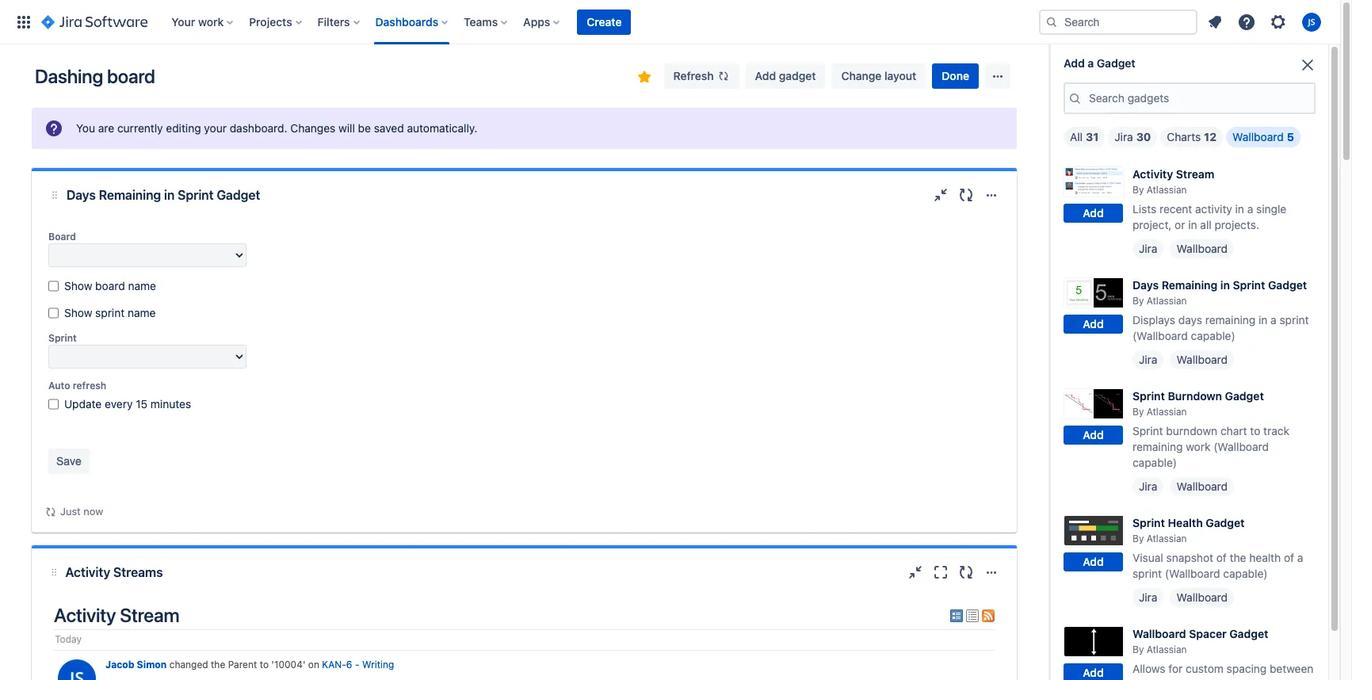 Task type: describe. For each thing, give the bounding box(es) containing it.
refresh
[[674, 69, 714, 82]]

sprint burndown gadget by atlassian sprint burndown chart to track remaining work (wallboard capable)
[[1133, 389, 1290, 469]]

star dashing board image
[[635, 67, 654, 86]]

wallboard for stream
[[1177, 242, 1228, 255]]

change layout button
[[832, 63, 926, 89]]

currently
[[117, 121, 163, 135]]

1 of from the left
[[1217, 551, 1227, 565]]

wallboard for health
[[1177, 591, 1228, 604]]

sprint health gadget image
[[1064, 515, 1125, 547]]

activity
[[1196, 202, 1233, 216]]

atlassian for spacer
[[1147, 644, 1187, 656]]

dashboard.
[[230, 121, 287, 135]]

maximize activity streams image
[[932, 563, 951, 582]]

wallboard spacer gadget by atlassian allows for custom spacing between gadgets in a wallboard
[[1133, 627, 1314, 680]]

jacob simon changed the parent to '10004' on kan-6 - writing
[[105, 659, 394, 671]]

Search gadgets field
[[1085, 84, 1315, 113]]

dashing board
[[35, 65, 155, 87]]

gadget for sprint burndown gadget by atlassian sprint burndown chart to track remaining work (wallboard capable)
[[1226, 389, 1265, 403]]

board for dashing
[[107, 65, 155, 87]]

filters
[[318, 15, 350, 28]]

charts 12
[[1167, 130, 1217, 143]]

kan-6 - writing link
[[322, 659, 394, 671]]

writing
[[362, 659, 394, 671]]

remaining inside sprint burndown gadget by atlassian sprint burndown chart to track remaining work (wallboard capable)
[[1133, 440, 1183, 454]]

teams
[[464, 15, 498, 28]]

all
[[1070, 130, 1083, 143]]

or
[[1175, 218, 1186, 231]]

notifications image
[[1206, 12, 1225, 31]]

activity stream
[[54, 604, 179, 626]]

spacer
[[1190, 627, 1227, 641]]

are
[[98, 121, 114, 135]]

sprint inside days remaining in sprint gadget region
[[48, 332, 77, 344]]

refresh button
[[664, 63, 739, 89]]

your
[[204, 121, 227, 135]]

projects button
[[244, 9, 308, 34]]

add for activity stream
[[1083, 207, 1104, 220]]

refresh days remaining in sprint gadget image
[[957, 186, 976, 205]]

search image
[[1046, 15, 1059, 28]]

by for spacer
[[1133, 644, 1144, 656]]

saved
[[374, 121, 404, 135]]

add button for sprint burndown chart to track remaining work (wallboard capable)
[[1064, 426, 1124, 445]]

more actions for activity streams gadget image
[[982, 563, 1001, 582]]

add for sprint health gadget
[[1083, 555, 1104, 569]]

stream for activity stream by atlassian lists recent activity in a single project, or in all projects.
[[1176, 167, 1215, 181]]

atlassian inside days remaining in sprint gadget by atlassian displays days remaining in a sprint (wallboard capable)
[[1147, 295, 1187, 307]]

just now
[[60, 505, 103, 518]]

streams
[[113, 565, 163, 580]]

remaining for days remaining in sprint gadget by atlassian displays days remaining in a sprint (wallboard capable)
[[1162, 278, 1218, 292]]

jira left '30'
[[1115, 130, 1134, 143]]

your work
[[171, 15, 224, 28]]

none submit inside days remaining in sprint gadget region
[[48, 449, 90, 474]]

update every 15 minutes
[[64, 397, 191, 411]]

all 31
[[1070, 130, 1099, 143]]

jacob simon image
[[58, 659, 96, 680]]

displays
[[1133, 313, 1176, 327]]

the inside sprint health gadget by atlassian visual snapshot of the health of a sprint (wallboard capable)
[[1230, 551, 1247, 565]]

kan-
[[322, 659, 346, 671]]

visual
[[1133, 551, 1164, 565]]

atlassian for health
[[1147, 533, 1187, 545]]

stream for activity stream
[[120, 604, 179, 626]]

gadget
[[779, 69, 816, 82]]

activity streams
[[65, 565, 163, 580]]

teams button
[[459, 9, 514, 34]]

parent
[[228, 659, 257, 671]]

for
[[1169, 662, 1183, 676]]

wallboard inside wallboard spacer gadget by atlassian allows for custom spacing between gadgets in a wallboard
[[1133, 627, 1187, 641]]

chart
[[1221, 424, 1248, 438]]

name for show sprint name
[[128, 306, 156, 320]]

update
[[64, 397, 102, 411]]

today
[[55, 634, 82, 646]]

(wallboard inside sprint burndown gadget by atlassian sprint burndown chart to track remaining work (wallboard capable)
[[1214, 440, 1269, 454]]

health
[[1250, 551, 1281, 565]]

days remaining in sprint gadget region
[[44, 219, 1005, 520]]

refresh
[[73, 380, 106, 392]]

sprint for sprint health gadget
[[1133, 567, 1162, 580]]

auto
[[48, 380, 70, 392]]

by inside days remaining in sprint gadget by atlassian displays days remaining in a sprint (wallboard capable)
[[1133, 295, 1144, 307]]

days remaining in sprint gadget
[[66, 188, 260, 202]]

you
[[76, 121, 95, 135]]

your profile and settings image
[[1303, 12, 1322, 31]]

show for show board name
[[64, 279, 92, 293]]

a inside activity stream by atlassian lists recent activity in a single project, or in all projects.
[[1248, 202, 1254, 216]]

gadget for wallboard spacer gadget by atlassian allows for custom spacing between gadgets in a wallboard
[[1230, 627, 1269, 641]]

add gadget button
[[746, 63, 826, 89]]

12
[[1205, 130, 1217, 143]]

jira for days remaining in sprint gadget
[[1139, 353, 1158, 366]]

apps
[[523, 15, 551, 28]]

dashboards button
[[371, 9, 454, 34]]

in down 'projects.' on the top right of page
[[1221, 278, 1231, 292]]

simon
[[137, 659, 167, 671]]

be
[[358, 121, 371, 135]]

sprint inside sprint health gadget by atlassian visual snapshot of the health of a sprint (wallboard capable)
[[1133, 516, 1165, 530]]

wallboard
[[1199, 678, 1248, 680]]

days remaining in sprint gadget image
[[1064, 277, 1125, 309]]

a inside sprint health gadget by atlassian visual snapshot of the health of a sprint (wallboard capable)
[[1298, 551, 1304, 565]]

changed
[[169, 659, 208, 671]]

just
[[60, 505, 81, 518]]

you are currently editing your dashboard. changes will be saved automatically.
[[76, 121, 478, 135]]

wallboard for remaining
[[1177, 353, 1228, 366]]

recent
[[1160, 202, 1193, 216]]

add a gadget
[[1064, 56, 1136, 70]]

gadgets
[[1133, 678, 1175, 680]]

editing
[[166, 121, 201, 135]]

dashboards
[[375, 15, 439, 28]]

work inside popup button
[[198, 15, 224, 28]]

now
[[84, 505, 103, 518]]

minutes
[[151, 397, 191, 411]]

in down editing
[[164, 188, 175, 202]]

Search field
[[1039, 9, 1198, 34]]

sprint health gadget by atlassian visual snapshot of the health of a sprint (wallboard capable)
[[1133, 516, 1304, 580]]

jira for activity stream
[[1139, 242, 1158, 255]]

layout
[[885, 69, 917, 82]]

show board name
[[64, 279, 156, 293]]

board
[[48, 231, 76, 243]]

gadget for sprint health gadget by atlassian visual snapshot of the health of a sprint (wallboard capable)
[[1206, 516, 1245, 530]]



Task type: locate. For each thing, give the bounding box(es) containing it.
board up show sprint name
[[95, 279, 125, 293]]

remaining right days
[[1206, 313, 1256, 327]]

atlassian inside wallboard spacer gadget by atlassian allows for custom spacing between gadgets in a wallboard
[[1147, 644, 1187, 656]]

dashing
[[35, 65, 103, 87]]

gadget up spacing
[[1230, 627, 1269, 641]]

gadget
[[1097, 56, 1136, 70], [217, 188, 260, 202], [1269, 278, 1308, 292], [1226, 389, 1265, 403], [1206, 516, 1245, 530], [1230, 627, 1269, 641]]

remaining inside days remaining in sprint gadget by atlassian displays days remaining in a sprint (wallboard capable)
[[1206, 313, 1256, 327]]

sprint inside region
[[95, 306, 125, 320]]

automatically.
[[407, 121, 478, 135]]

by inside wallboard spacer gadget by atlassian allows for custom spacing between gadgets in a wallboard
[[1133, 644, 1144, 656]]

sprint burndown gadget image
[[1064, 388, 1125, 420]]

activity for activity stream
[[54, 604, 116, 626]]

jira for sprint burndown gadget
[[1139, 480, 1158, 493]]

capable) inside sprint burndown gadget by atlassian sprint burndown chart to track remaining work (wallboard capable)
[[1133, 456, 1178, 469]]

1 horizontal spatial work
[[1186, 440, 1211, 454]]

31
[[1086, 130, 1099, 143]]

Show board name checkbox
[[48, 278, 59, 294]]

to left track
[[1251, 424, 1261, 438]]

5 by from the top
[[1133, 644, 1144, 656]]

add button down sprint health gadget image
[[1064, 553, 1124, 572]]

appswitcher icon image
[[14, 12, 33, 31]]

add button down activity stream image
[[1064, 204, 1124, 223]]

of right snapshot
[[1217, 551, 1227, 565]]

0 horizontal spatial remaining
[[99, 188, 161, 202]]

atlassian inside sprint burndown gadget by atlassian sprint burndown chart to track remaining work (wallboard capable)
[[1147, 406, 1187, 418]]

1 vertical spatial work
[[1186, 440, 1211, 454]]

jacob
[[105, 659, 134, 671]]

gadget down dashboard. at the left
[[217, 188, 260, 202]]

1 horizontal spatial of
[[1284, 551, 1295, 565]]

1 horizontal spatial sprint
[[1133, 567, 1162, 580]]

add button for lists recent activity in a single project, or in all projects.
[[1064, 204, 1124, 223]]

30
[[1137, 130, 1152, 143]]

0 horizontal spatial remaining
[[1133, 440, 1183, 454]]

remaining up days
[[1162, 278, 1218, 292]]

show sprint name
[[64, 306, 156, 320]]

1 horizontal spatial remaining
[[1206, 313, 1256, 327]]

wallboard 5
[[1233, 130, 1295, 143]]

0 horizontal spatial work
[[198, 15, 224, 28]]

minimize activity streams image
[[906, 563, 925, 582]]

burndown
[[1167, 424, 1218, 438]]

4 by from the top
[[1133, 533, 1144, 545]]

add button for allows for custom spacing between gadgets in a wallboard
[[1064, 664, 1124, 680]]

by up visual
[[1133, 533, 1144, 545]]

name for show board name
[[128, 279, 156, 293]]

in up 'projects.' on the top right of page
[[1236, 202, 1245, 216]]

name
[[128, 279, 156, 293], [128, 306, 156, 320]]

None submit
[[48, 449, 90, 474]]

capable) down burndown
[[1133, 456, 1178, 469]]

refresh image
[[717, 70, 730, 82]]

1 vertical spatial (wallboard
[[1214, 440, 1269, 454]]

add left the gadget
[[755, 69, 776, 82]]

settings image
[[1269, 12, 1288, 31]]

by for health
[[1133, 533, 1144, 545]]

add for wallboard spacer gadget
[[1083, 666, 1104, 680]]

1 vertical spatial the
[[211, 659, 225, 671]]

name down show board name at the top left of page
[[128, 306, 156, 320]]

a inside wallboard spacer gadget by atlassian allows for custom spacing between gadgets in a wallboard
[[1190, 678, 1196, 680]]

done
[[942, 69, 970, 82]]

more actions for days remaining in sprint gadget gadget image
[[982, 186, 1001, 205]]

1 horizontal spatial remaining
[[1162, 278, 1218, 292]]

project,
[[1133, 218, 1172, 231]]

jira
[[1115, 130, 1134, 143], [1139, 242, 1158, 255], [1139, 353, 1158, 366], [1139, 480, 1158, 493], [1139, 591, 1158, 604]]

4 add button from the top
[[1064, 553, 1124, 572]]

gadget inside sprint burndown gadget by atlassian sprint burndown chart to track remaining work (wallboard capable)
[[1226, 389, 1265, 403]]

add button down sprint burndown gadget image
[[1064, 426, 1124, 445]]

2 horizontal spatial sprint
[[1280, 313, 1309, 327]]

atlassian down health
[[1147, 533, 1187, 545]]

remaining down currently
[[99, 188, 161, 202]]

projects.
[[1215, 218, 1260, 231]]

add down days remaining in sprint gadget image
[[1083, 318, 1104, 331]]

4 atlassian from the top
[[1147, 533, 1187, 545]]

1 horizontal spatial to
[[1251, 424, 1261, 438]]

board
[[107, 65, 155, 87], [95, 279, 125, 293]]

0 vertical spatial name
[[128, 279, 156, 293]]

capable)
[[1191, 329, 1236, 343], [1133, 456, 1178, 469], [1224, 567, 1268, 580]]

15
[[136, 397, 148, 411]]

1 vertical spatial capable)
[[1133, 456, 1178, 469]]

jira down 'project,'
[[1139, 242, 1158, 255]]

sprint inside days remaining in sprint gadget by atlassian displays days remaining in a sprint (wallboard capable)
[[1280, 313, 1309, 327]]

2 show from the top
[[64, 306, 92, 320]]

1 vertical spatial stream
[[120, 604, 179, 626]]

change
[[842, 69, 882, 82]]

add
[[1064, 56, 1085, 70], [755, 69, 776, 82], [1083, 207, 1104, 220], [1083, 318, 1104, 331], [1083, 429, 1104, 442], [1083, 555, 1104, 569], [1083, 666, 1104, 680]]

0 vertical spatial days
[[66, 188, 96, 202]]

close icon image
[[1299, 56, 1318, 75]]

days remaining in sprint gadget by atlassian displays days remaining in a sprint (wallboard capable)
[[1133, 278, 1309, 343]]

atlassian inside activity stream by atlassian lists recent activity in a single project, or in all projects.
[[1147, 184, 1187, 196]]

your work button
[[167, 9, 240, 34]]

capable) inside sprint health gadget by atlassian visual snapshot of the health of a sprint (wallboard capable)
[[1224, 567, 1268, 580]]

jira down displays
[[1139, 353, 1158, 366]]

1 vertical spatial name
[[128, 306, 156, 320]]

gadget right health
[[1206, 516, 1245, 530]]

sprint inside days remaining in sprint gadget by atlassian displays days remaining in a sprint (wallboard capable)
[[1233, 278, 1266, 292]]

sprint inside sprint health gadget by atlassian visual snapshot of the health of a sprint (wallboard capable)
[[1133, 567, 1162, 580]]

days up board
[[66, 188, 96, 202]]

work down burndown
[[1186, 440, 1211, 454]]

by inside sprint health gadget by atlassian visual snapshot of the health of a sprint (wallboard capable)
[[1133, 533, 1144, 545]]

wallboard up burndown
[[1177, 353, 1228, 366]]

wallboard down the "all"
[[1177, 242, 1228, 255]]

in right or
[[1189, 218, 1198, 231]]

track
[[1264, 424, 1290, 438]]

0 horizontal spatial to
[[260, 659, 269, 671]]

2 vertical spatial capable)
[[1224, 567, 1268, 580]]

(wallboard for sprint health gadget
[[1165, 567, 1221, 580]]

1 horizontal spatial stream
[[1176, 167, 1215, 181]]

activity inside activity stream by atlassian lists recent activity in a single project, or in all projects.
[[1133, 167, 1174, 181]]

by inside sprint burndown gadget by atlassian sprint burndown chart to track remaining work (wallboard capable)
[[1133, 406, 1144, 418]]

remaining
[[99, 188, 161, 202], [1162, 278, 1218, 292]]

2 vertical spatial (wallboard
[[1165, 567, 1221, 580]]

by
[[1133, 184, 1144, 196], [1133, 295, 1144, 307], [1133, 406, 1144, 418], [1133, 533, 1144, 545], [1133, 644, 1144, 656]]

gadget for add a gadget
[[1097, 56, 1136, 70]]

add down the wallboard spacer gadget image
[[1083, 666, 1104, 680]]

0 vertical spatial stream
[[1176, 167, 1215, 181]]

show right the show sprint name option
[[64, 306, 92, 320]]

minimize days remaining in sprint gadget image
[[932, 186, 951, 205]]

of right health
[[1284, 551, 1295, 565]]

Show sprint name checkbox
[[48, 305, 59, 321]]

will
[[339, 121, 355, 135]]

more dashboard actions image
[[989, 67, 1008, 86]]

2 vertical spatial activity
[[54, 604, 116, 626]]

wallboard up health
[[1177, 480, 1228, 493]]

change layout
[[842, 69, 917, 82]]

2 add button from the top
[[1064, 315, 1124, 334]]

board up currently
[[107, 65, 155, 87]]

add down sprint health gadget image
[[1083, 555, 1104, 569]]

days
[[1179, 313, 1203, 327]]

1 atlassian from the top
[[1147, 184, 1187, 196]]

apps button
[[519, 9, 566, 34]]

0 vertical spatial capable)
[[1191, 329, 1236, 343]]

add inside add gadget button
[[755, 69, 776, 82]]

sprint for days remaining in sprint gadget
[[1280, 313, 1309, 327]]

atlassian inside sprint health gadget by atlassian visual snapshot of the health of a sprint (wallboard capable)
[[1147, 533, 1187, 545]]

to
[[1251, 424, 1261, 438], [260, 659, 269, 671]]

0 horizontal spatial of
[[1217, 551, 1227, 565]]

banner containing your work
[[0, 0, 1341, 44]]

remaining down burndown
[[1133, 440, 1183, 454]]

0 vertical spatial work
[[198, 15, 224, 28]]

jacob simon link
[[105, 659, 167, 671]]

wallboard for burndown
[[1177, 480, 1228, 493]]

(wallboard down chart on the right bottom
[[1214, 440, 1269, 454]]

the left parent at the bottom of the page
[[211, 659, 225, 671]]

add down activity stream image
[[1083, 207, 1104, 220]]

6
[[346, 659, 352, 671]]

1 vertical spatial remaining
[[1162, 278, 1218, 292]]

work right your
[[198, 15, 224, 28]]

capable) inside days remaining in sprint gadget by atlassian displays days remaining in a sprint (wallboard capable)
[[1191, 329, 1236, 343]]

3 atlassian from the top
[[1147, 406, 1187, 418]]

by up "lists"
[[1133, 184, 1144, 196]]

on
[[308, 659, 319, 671]]

to inside sprint burndown gadget by atlassian sprint burndown chart to track remaining work (wallboard capable)
[[1251, 424, 1261, 438]]

(wallboard down displays
[[1133, 329, 1188, 343]]

0 vertical spatial activity
[[1133, 167, 1174, 181]]

jira software image
[[41, 12, 148, 31], [41, 12, 148, 31]]

activity for activity stream by atlassian lists recent activity in a single project, or in all projects.
[[1133, 167, 1174, 181]]

0 vertical spatial remaining
[[1206, 313, 1256, 327]]

(wallboard for days remaining in sprint gadget
[[1133, 329, 1188, 343]]

gadget inside days remaining in sprint gadget by atlassian displays days remaining in a sprint (wallboard capable)
[[1269, 278, 1308, 292]]

0 horizontal spatial sprint
[[95, 306, 125, 320]]

1 horizontal spatial the
[[1230, 551, 1247, 565]]

0 vertical spatial show
[[64, 279, 92, 293]]

all
[[1201, 218, 1212, 231]]

lists
[[1133, 202, 1157, 216]]

add button for visual snapshot of the health of a sprint (wallboard capable)
[[1064, 553, 1124, 572]]

in right days
[[1259, 313, 1268, 327]]

1 vertical spatial activity
[[65, 565, 110, 580]]

5 add button from the top
[[1064, 664, 1124, 680]]

health
[[1168, 516, 1203, 530]]

1 vertical spatial days
[[1133, 278, 1159, 292]]

(wallboard down snapshot
[[1165, 567, 1221, 580]]

3 by from the top
[[1133, 406, 1144, 418]]

atlassian for burndown
[[1147, 406, 1187, 418]]

by inside activity stream by atlassian lists recent activity in a single project, or in all projects.
[[1133, 184, 1144, 196]]

0 vertical spatial to
[[1251, 424, 1261, 438]]

remaining inside days remaining in sprint gadget by atlassian displays days remaining in a sprint (wallboard capable)
[[1162, 278, 1218, 292]]

1 show from the top
[[64, 279, 92, 293]]

single
[[1257, 202, 1287, 216]]

atlassian up burndown
[[1147, 406, 1187, 418]]

projects
[[249, 15, 292, 28]]

add down search field
[[1064, 56, 1085, 70]]

days
[[66, 188, 96, 202], [1133, 278, 1159, 292]]

stream down "streams"
[[120, 604, 179, 626]]

1 horizontal spatial days
[[1133, 278, 1159, 292]]

wallboard up allows
[[1133, 627, 1187, 641]]

banner
[[0, 0, 1341, 44]]

gadget inside wallboard spacer gadget by atlassian allows for custom spacing between gadgets in a wallboard
[[1230, 627, 1269, 641]]

gadget down single
[[1269, 278, 1308, 292]]

filters button
[[313, 9, 366, 34]]

board inside days remaining in sprint gadget region
[[95, 279, 125, 293]]

activity stream by atlassian lists recent activity in a single project, or in all projects.
[[1133, 167, 1287, 231]]

2 by from the top
[[1133, 295, 1144, 307]]

days up displays
[[1133, 278, 1159, 292]]

primary element
[[10, 0, 1039, 44]]

burndown
[[1168, 389, 1223, 403]]

stream inside activity stream by atlassian lists recent activity in a single project, or in all projects.
[[1176, 167, 1215, 181]]

days for days remaining in sprint gadget
[[66, 188, 96, 202]]

gadget up chart on the right bottom
[[1226, 389, 1265, 403]]

in
[[164, 188, 175, 202], [1236, 202, 1245, 216], [1189, 218, 1198, 231], [1221, 278, 1231, 292], [1259, 313, 1268, 327], [1178, 678, 1187, 680]]

2 of from the left
[[1284, 551, 1295, 565]]

the left health
[[1230, 551, 1247, 565]]

atlassian up recent
[[1147, 184, 1187, 196]]

auto refresh
[[48, 380, 106, 392]]

capable) for remaining
[[1191, 329, 1236, 343]]

create
[[587, 15, 622, 28]]

'10004'
[[271, 659, 306, 671]]

2 atlassian from the top
[[1147, 295, 1187, 307]]

3 add button from the top
[[1064, 426, 1124, 445]]

0 horizontal spatial days
[[66, 188, 96, 202]]

by up displays
[[1133, 295, 1144, 307]]

remaining for days remaining in sprint gadget
[[99, 188, 161, 202]]

wallboard spacer gadget image
[[1064, 626, 1125, 658]]

gadget inside sprint health gadget by atlassian visual snapshot of the health of a sprint (wallboard capable)
[[1206, 516, 1245, 530]]

1 vertical spatial to
[[260, 659, 269, 671]]

days for days remaining in sprint gadget by atlassian displays days remaining in a sprint (wallboard capable)
[[1133, 278, 1159, 292]]

show for show sprint name
[[64, 306, 92, 320]]

add gadget
[[755, 69, 816, 82]]

add button down the wallboard spacer gadget image
[[1064, 664, 1124, 680]]

wallboard up spacer
[[1177, 591, 1228, 604]]

your
[[171, 15, 195, 28]]

a
[[1088, 56, 1094, 70], [1248, 202, 1254, 216], [1271, 313, 1277, 327], [1298, 551, 1304, 565], [1190, 678, 1196, 680]]

refresh activity streams image
[[957, 563, 976, 582]]

remaining
[[1206, 313, 1256, 327], [1133, 440, 1183, 454]]

charts
[[1167, 130, 1201, 143]]

by for burndown
[[1133, 406, 1144, 418]]

show right show board name option on the top of the page
[[64, 279, 92, 293]]

name up show sprint name
[[128, 279, 156, 293]]

0 horizontal spatial the
[[211, 659, 225, 671]]

board for show
[[95, 279, 125, 293]]

atlassian up displays
[[1147, 295, 1187, 307]]

capable) down days
[[1191, 329, 1236, 343]]

activity stream image
[[1064, 166, 1125, 198]]

0 vertical spatial (wallboard
[[1133, 329, 1188, 343]]

0 vertical spatial remaining
[[99, 188, 161, 202]]

in down for
[[1178, 678, 1187, 680]]

activity for activity streams
[[65, 565, 110, 580]]

by up allows
[[1133, 644, 1144, 656]]

the
[[1230, 551, 1247, 565], [211, 659, 225, 671]]

to right parent at the bottom of the page
[[260, 659, 269, 671]]

jira down visual
[[1139, 591, 1158, 604]]

1 vertical spatial remaining
[[1133, 440, 1183, 454]]

by right sprint burndown gadget image
[[1133, 406, 1144, 418]]

capable) down health
[[1224, 567, 1268, 580]]

gadget down search field
[[1097, 56, 1136, 70]]

1 add button from the top
[[1064, 204, 1124, 223]]

-
[[355, 659, 360, 671]]

1 vertical spatial show
[[64, 306, 92, 320]]

jira up visual
[[1139, 480, 1158, 493]]

activity up the today
[[54, 604, 116, 626]]

1 vertical spatial board
[[95, 279, 125, 293]]

spacing
[[1227, 662, 1267, 676]]

create button
[[577, 9, 632, 34]]

1 by from the top
[[1133, 184, 1144, 196]]

Auto refresh checkbox
[[48, 396, 59, 412]]

an arrow curved in a circular way on the button that refreshes the dashboard image
[[44, 505, 57, 518]]

capable) for health
[[1224, 567, 1268, 580]]

(wallboard inside days remaining in sprint gadget by atlassian displays days remaining in a sprint (wallboard capable)
[[1133, 329, 1188, 343]]

every
[[105, 397, 133, 411]]

0 vertical spatial board
[[107, 65, 155, 87]]

0 vertical spatial the
[[1230, 551, 1247, 565]]

in inside wallboard spacer gadget by atlassian allows for custom spacing between gadgets in a wallboard
[[1178, 678, 1187, 680]]

activity left "streams"
[[65, 565, 110, 580]]

wallboard left 5
[[1233, 130, 1284, 143]]

add button for displays days remaining in a sprint (wallboard capable)
[[1064, 315, 1124, 334]]

5 atlassian from the top
[[1147, 644, 1187, 656]]

jira for sprint health gadget
[[1139, 591, 1158, 604]]

add down sprint burndown gadget image
[[1083, 429, 1104, 442]]

changes
[[290, 121, 336, 135]]

activity up "lists"
[[1133, 167, 1174, 181]]

activity
[[1133, 167, 1174, 181], [65, 565, 110, 580], [54, 604, 116, 626]]

snapshot
[[1167, 551, 1214, 565]]

atlassian up for
[[1147, 644, 1187, 656]]

stream down charts 12
[[1176, 167, 1215, 181]]

help image
[[1238, 12, 1257, 31]]

add button down days remaining in sprint gadget image
[[1064, 315, 1124, 334]]

a inside days remaining in sprint gadget by atlassian displays days remaining in a sprint (wallboard capable)
[[1271, 313, 1277, 327]]

add for sprint burndown gadget
[[1083, 429, 1104, 442]]

add for days remaining in sprint gadget
[[1083, 318, 1104, 331]]

(wallboard inside sprint health gadget by atlassian visual snapshot of the health of a sprint (wallboard capable)
[[1165, 567, 1221, 580]]

subtask image
[[105, 679, 118, 680]]

0 horizontal spatial stream
[[120, 604, 179, 626]]

days inside days remaining in sprint gadget by atlassian displays days remaining in a sprint (wallboard capable)
[[1133, 278, 1159, 292]]

work inside sprint burndown gadget by atlassian sprint burndown chart to track remaining work (wallboard capable)
[[1186, 440, 1211, 454]]



Task type: vqa. For each thing, say whether or not it's contained in the screenshot.


